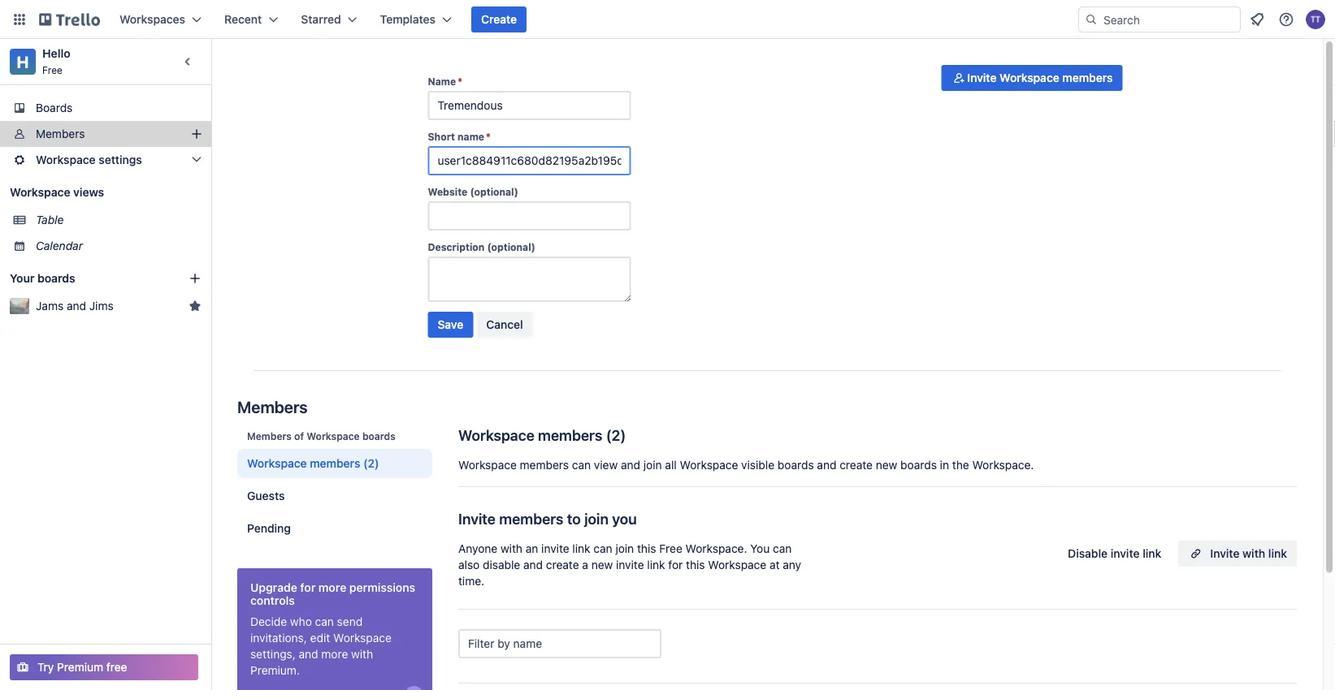 Task type: describe. For each thing, give the bounding box(es) containing it.
and left the "jims"
[[67, 300, 86, 313]]

1 horizontal spatial invite
[[616, 559, 644, 572]]

cancel
[[486, 318, 523, 332]]

add board image
[[189, 272, 202, 285]]

hello free
[[42, 47, 70, 76]]

anyone with an invite link can join this free workspace. you can also disable and create a new invite link for this workspace at any time.
[[458, 543, 801, 588]]

and inside anyone with an invite link can join this free workspace. you can also disable and create a new invite link for this workspace at any time.
[[523, 559, 543, 572]]

boards
[[36, 101, 73, 115]]

with inside upgrade for more permissions controls decide who can send invitations, edit workspace settings, and more with premium.
[[351, 648, 373, 662]]

disable invite link button
[[1058, 541, 1172, 567]]

new inside anyone with an invite link can join this free workspace. you can also disable and create a new invite link for this workspace at any time.
[[592, 559, 613, 572]]

website (optional)
[[428, 186, 518, 198]]

0 vertical spatial workspace.
[[972, 459, 1034, 472]]

1 horizontal spatial this
[[686, 559, 705, 572]]

save
[[438, 318, 464, 332]]

boards right the 'visible'
[[778, 459, 814, 472]]

boards link
[[0, 95, 211, 121]]

2 vertical spatial members
[[247, 431, 292, 442]]

recent button
[[215, 7, 288, 33]]

1 horizontal spatial new
[[876, 459, 898, 472]]

organizationdetailform element
[[428, 75, 631, 345]]

name
[[458, 131, 484, 142]]

guests link
[[237, 482, 432, 511]]

0 vertical spatial join
[[644, 459, 662, 472]]

(2)
[[363, 457, 379, 471]]

jams and jims
[[36, 300, 114, 313]]

can down you
[[594, 543, 613, 556]]

create
[[481, 13, 517, 26]]

0 horizontal spatial this
[[637, 543, 656, 556]]

jams and jims link
[[36, 298, 182, 315]]

1 vertical spatial workspace members
[[247, 457, 360, 471]]

a
[[582, 559, 588, 572]]

workspace inside upgrade for more permissions controls decide who can send invitations, edit workspace settings, and more with premium.
[[333, 632, 392, 645]]

0 vertical spatial workspace members
[[458, 427, 603, 444]]

workspace. inside anyone with an invite link can join this free workspace. you can also disable and create a new invite link for this workspace at any time.
[[686, 543, 747, 556]]

members up an
[[499, 510, 564, 528]]

pending
[[247, 522, 291, 536]]

members inside members link
[[36, 127, 85, 141]]

Filter by name text field
[[458, 630, 662, 659]]

send
[[337, 616, 363, 629]]

settings
[[99, 153, 142, 167]]

workspace members can view and join all workspace visible boards and create new boards in the workspace.
[[458, 459, 1034, 472]]

workspace views
[[10, 186, 104, 199]]

at
[[770, 559, 780, 572]]

hello
[[42, 47, 70, 60]]

invite for invite workspace members
[[968, 71, 997, 85]]

visible
[[741, 459, 775, 472]]

free
[[106, 661, 127, 675]]

workspaces
[[119, 13, 185, 26]]

all
[[665, 459, 677, 472]]

calendar
[[36, 239, 83, 253]]

disable
[[483, 559, 520, 572]]

premium
[[57, 661, 103, 675]]

invite workspace members
[[968, 71, 1113, 85]]

with for invite
[[1243, 547, 1266, 561]]

jams
[[36, 300, 64, 313]]

short
[[428, 131, 455, 142]]

boards left in
[[901, 459, 937, 472]]

for inside upgrade for more permissions controls decide who can send invitations, edit workspace settings, and more with premium.
[[300, 582, 316, 595]]

pending link
[[237, 515, 432, 544]]

cancel button
[[477, 312, 533, 338]]

members of workspace boards
[[247, 431, 396, 442]]

can up at
[[773, 543, 792, 556]]

in
[[940, 459, 949, 472]]

upgrade
[[250, 582, 297, 595]]

permissions
[[349, 582, 415, 595]]

back to home image
[[39, 7, 100, 33]]

can left "view" on the left
[[572, 459, 591, 472]]

an
[[526, 543, 538, 556]]

of
[[294, 431, 304, 442]]

boards up jams
[[37, 272, 75, 285]]

and right the 'visible'
[[817, 459, 837, 472]]

with for anyone
[[501, 543, 523, 556]]

link inside button
[[1143, 547, 1162, 561]]

members inside button
[[1063, 71, 1113, 85]]

try premium free button
[[10, 655, 198, 681]]

also
[[458, 559, 480, 572]]

( 2 )
[[606, 427, 626, 444]]

name *
[[428, 76, 462, 87]]

invite for invite members to join you
[[458, 510, 496, 528]]

free inside hello free
[[42, 64, 63, 76]]

free inside anyone with an invite link can join this free workspace. you can also disable and create a new invite link for this workspace at any time.
[[659, 543, 683, 556]]

2
[[612, 427, 620, 444]]

guests
[[247, 490, 285, 503]]

edit
[[310, 632, 330, 645]]

anyone
[[458, 543, 498, 556]]

table link
[[36, 212, 202, 228]]

0 vertical spatial create
[[840, 459, 873, 472]]

any
[[783, 559, 801, 572]]

and inside upgrade for more permissions controls decide who can send invitations, edit workspace settings, and more with premium.
[[299, 648, 318, 662]]

settings,
[[250, 648, 296, 662]]

views
[[73, 186, 104, 199]]

templates button
[[370, 7, 462, 33]]

workspace navigation collapse icon image
[[177, 50, 200, 73]]

0 horizontal spatial join
[[585, 510, 609, 528]]

controls
[[250, 595, 295, 608]]

starred icon image
[[189, 300, 202, 313]]



Task type: locate. For each thing, give the bounding box(es) containing it.
name
[[428, 76, 456, 87]]

disable
[[1068, 547, 1108, 561]]

members
[[36, 127, 85, 141], [237, 397, 308, 417], [247, 431, 292, 442]]

(optional) for website (optional)
[[470, 186, 518, 198]]

invite for invite with link
[[1211, 547, 1240, 561]]

to
[[567, 510, 581, 528]]

invitations,
[[250, 632, 307, 645]]

0 horizontal spatial for
[[300, 582, 316, 595]]

2 horizontal spatial with
[[1243, 547, 1266, 561]]

1 vertical spatial join
[[585, 510, 609, 528]]

templates
[[380, 13, 436, 26]]

your boards with 1 items element
[[10, 269, 164, 289]]

and right "view" on the left
[[621, 459, 641, 472]]

1 horizontal spatial workspace members
[[458, 427, 603, 444]]

0 vertical spatial members
[[36, 127, 85, 141]]

1 horizontal spatial create
[[840, 459, 873, 472]]

the
[[952, 459, 969, 472]]

more down edit
[[321, 648, 348, 662]]

None text field
[[428, 202, 631, 231]]

search image
[[1085, 13, 1098, 26]]

join left all
[[644, 459, 662, 472]]

join down you
[[616, 543, 634, 556]]

workspace members down of
[[247, 457, 360, 471]]

1 vertical spatial invite
[[458, 510, 496, 528]]

with inside invite with link button
[[1243, 547, 1266, 561]]

create inside anyone with an invite link can join this free workspace. you can also disable and create a new invite link for this workspace at any time.
[[546, 559, 579, 572]]

h
[[17, 52, 29, 71]]

new left in
[[876, 459, 898, 472]]

workspace inside anyone with an invite link can join this free workspace. you can also disable and create a new invite link for this workspace at any time.
[[708, 559, 767, 572]]

members left (
[[538, 427, 603, 444]]

1 horizontal spatial join
[[616, 543, 634, 556]]

join
[[644, 459, 662, 472], [585, 510, 609, 528], [616, 543, 634, 556]]

premium.
[[250, 664, 300, 678]]

create button
[[471, 7, 527, 33]]

invite right a
[[616, 559, 644, 572]]

sm image
[[951, 70, 968, 86]]

workspace
[[1000, 71, 1060, 85], [36, 153, 96, 167], [10, 186, 70, 199], [458, 427, 535, 444], [307, 431, 360, 442], [247, 457, 307, 471], [458, 459, 517, 472], [680, 459, 738, 472], [708, 559, 767, 572], [333, 632, 392, 645]]

members up invite members to join you
[[520, 459, 569, 472]]

workspaces button
[[110, 7, 211, 33]]

invite inside button
[[968, 71, 997, 85]]

more
[[319, 582, 346, 595], [321, 648, 348, 662]]

2 horizontal spatial join
[[644, 459, 662, 472]]

terry turtle (terryturtle) image
[[1306, 10, 1326, 29]]

0 horizontal spatial free
[[42, 64, 63, 76]]

more up send
[[319, 582, 346, 595]]

your
[[10, 272, 35, 285]]

hello link
[[42, 47, 70, 60]]

you
[[750, 543, 770, 556]]

description
[[428, 241, 485, 253]]

invite members to join you
[[458, 510, 637, 528]]

0 vertical spatial new
[[876, 459, 898, 472]]

disable invite link
[[1068, 547, 1162, 561]]

boards
[[37, 272, 75, 285], [362, 431, 396, 442], [778, 459, 814, 472], [901, 459, 937, 472]]

2 horizontal spatial invite
[[1211, 547, 1240, 561]]

invite with link
[[1211, 547, 1287, 561]]

website
[[428, 186, 468, 198]]

starred button
[[291, 7, 367, 33]]

None text field
[[428, 91, 631, 120], [428, 146, 631, 176], [428, 257, 631, 302], [428, 91, 631, 120], [428, 146, 631, 176], [428, 257, 631, 302]]

0 vertical spatial for
[[668, 559, 683, 572]]

1 horizontal spatial with
[[501, 543, 523, 556]]

with
[[501, 543, 523, 556], [1243, 547, 1266, 561], [351, 648, 373, 662]]

0 notifications image
[[1248, 10, 1267, 29]]

1 vertical spatial new
[[592, 559, 613, 572]]

invite right "disable"
[[1111, 547, 1140, 561]]

create
[[840, 459, 873, 472], [546, 559, 579, 572]]

and down edit
[[299, 648, 318, 662]]

free
[[42, 64, 63, 76], [659, 543, 683, 556]]

your boards
[[10, 272, 75, 285]]

starred
[[301, 13, 341, 26]]

(optional) right "description"
[[487, 241, 536, 253]]

invite workspace members button
[[942, 65, 1123, 91]]

2 vertical spatial invite
[[1211, 547, 1240, 561]]

primary element
[[0, 0, 1335, 39]]

join inside anyone with an invite link can join this free workspace. you can also disable and create a new invite link for this workspace at any time.
[[616, 543, 634, 556]]

1 horizontal spatial *
[[486, 131, 491, 142]]

members left of
[[247, 431, 292, 442]]

0 vertical spatial more
[[319, 582, 346, 595]]

1 vertical spatial create
[[546, 559, 579, 572]]

1 vertical spatial members
[[237, 397, 308, 417]]

link
[[573, 543, 591, 556], [1143, 547, 1162, 561], [1269, 547, 1287, 561], [647, 559, 665, 572]]

calendar link
[[36, 238, 202, 254]]

invite
[[968, 71, 997, 85], [458, 510, 496, 528], [1211, 547, 1240, 561]]

for inside anyone with an invite link can join this free workspace. you can also disable and create a new invite link for this workspace at any time.
[[668, 559, 683, 572]]

this
[[637, 543, 656, 556], [686, 559, 705, 572]]

1 horizontal spatial free
[[659, 543, 683, 556]]

short name *
[[428, 131, 491, 142]]

try
[[37, 661, 54, 675]]

workspace inside button
[[1000, 71, 1060, 85]]

members down boards
[[36, 127, 85, 141]]

table
[[36, 213, 64, 227]]

members down search image
[[1063, 71, 1113, 85]]

workspace. left you
[[686, 543, 747, 556]]

try premium free
[[37, 661, 127, 675]]

recent
[[224, 13, 262, 26]]

1 vertical spatial *
[[486, 131, 491, 142]]

0 horizontal spatial with
[[351, 648, 373, 662]]

0 horizontal spatial *
[[458, 76, 462, 87]]

h link
[[10, 49, 36, 75]]

link inside button
[[1269, 547, 1287, 561]]

1 horizontal spatial workspace.
[[972, 459, 1034, 472]]

2 horizontal spatial invite
[[1111, 547, 1140, 561]]

save button
[[428, 312, 473, 338]]

invite inside button
[[1211, 547, 1240, 561]]

can up edit
[[315, 616, 334, 629]]

view
[[594, 459, 618, 472]]

members
[[1063, 71, 1113, 85], [538, 427, 603, 444], [310, 457, 360, 471], [520, 459, 569, 472], [499, 510, 564, 528]]

1 horizontal spatial for
[[668, 559, 683, 572]]

1 horizontal spatial invite
[[968, 71, 997, 85]]

who
[[290, 616, 312, 629]]

jims
[[89, 300, 114, 313]]

and down an
[[523, 559, 543, 572]]

0 horizontal spatial create
[[546, 559, 579, 572]]

workspace settings
[[36, 153, 142, 167]]

(optional)
[[470, 186, 518, 198], [487, 241, 536, 253]]

0 vertical spatial this
[[637, 543, 656, 556]]

workspace settings button
[[0, 147, 211, 173]]

members link
[[0, 121, 211, 147]]

invite with link button
[[1178, 541, 1297, 567]]

with inside anyone with an invite link can join this free workspace. you can also disable and create a new invite link for this workspace at any time.
[[501, 543, 523, 556]]

)
[[620, 427, 626, 444]]

0 vertical spatial *
[[458, 76, 462, 87]]

new
[[876, 459, 898, 472], [592, 559, 613, 572]]

0 horizontal spatial invite
[[541, 543, 570, 556]]

can
[[572, 459, 591, 472], [594, 543, 613, 556], [773, 543, 792, 556], [315, 616, 334, 629]]

0 horizontal spatial workspace.
[[686, 543, 747, 556]]

workspace inside dropdown button
[[36, 153, 96, 167]]

(optional) right website
[[470, 186, 518, 198]]

can inside upgrade for more permissions controls decide who can send invitations, edit workspace settings, and more with premium.
[[315, 616, 334, 629]]

(
[[606, 427, 612, 444]]

workspace.
[[972, 459, 1034, 472], [686, 543, 747, 556]]

1 vertical spatial workspace.
[[686, 543, 747, 556]]

workspace. right the
[[972, 459, 1034, 472]]

description (optional)
[[428, 241, 536, 253]]

1 vertical spatial for
[[300, 582, 316, 595]]

1 vertical spatial free
[[659, 543, 683, 556]]

join right to
[[585, 510, 609, 528]]

0 vertical spatial (optional)
[[470, 186, 518, 198]]

0 vertical spatial invite
[[968, 71, 997, 85]]

time.
[[458, 575, 485, 588]]

open information menu image
[[1279, 11, 1295, 28]]

members down members of workspace boards
[[310, 457, 360, 471]]

1 vertical spatial more
[[321, 648, 348, 662]]

decide
[[250, 616, 287, 629]]

members up of
[[237, 397, 308, 417]]

Search field
[[1098, 7, 1240, 32]]

you
[[612, 510, 637, 528]]

workspace members
[[458, 427, 603, 444], [247, 457, 360, 471]]

invite inside button
[[1111, 547, 1140, 561]]

1 vertical spatial this
[[686, 559, 705, 572]]

new right a
[[592, 559, 613, 572]]

workspace members left (
[[458, 427, 603, 444]]

invite right an
[[541, 543, 570, 556]]

0 horizontal spatial invite
[[458, 510, 496, 528]]

2 vertical spatial join
[[616, 543, 634, 556]]

upgrade for more permissions controls decide who can send invitations, edit workspace settings, and more with premium.
[[250, 582, 415, 678]]

0 horizontal spatial workspace members
[[247, 457, 360, 471]]

(optional) for description (optional)
[[487, 241, 536, 253]]

*
[[458, 76, 462, 87], [486, 131, 491, 142]]

0 horizontal spatial new
[[592, 559, 613, 572]]

1 vertical spatial (optional)
[[487, 241, 536, 253]]

boards up (2)
[[362, 431, 396, 442]]

0 vertical spatial free
[[42, 64, 63, 76]]



Task type: vqa. For each thing, say whether or not it's contained in the screenshot.
JIMS
yes



